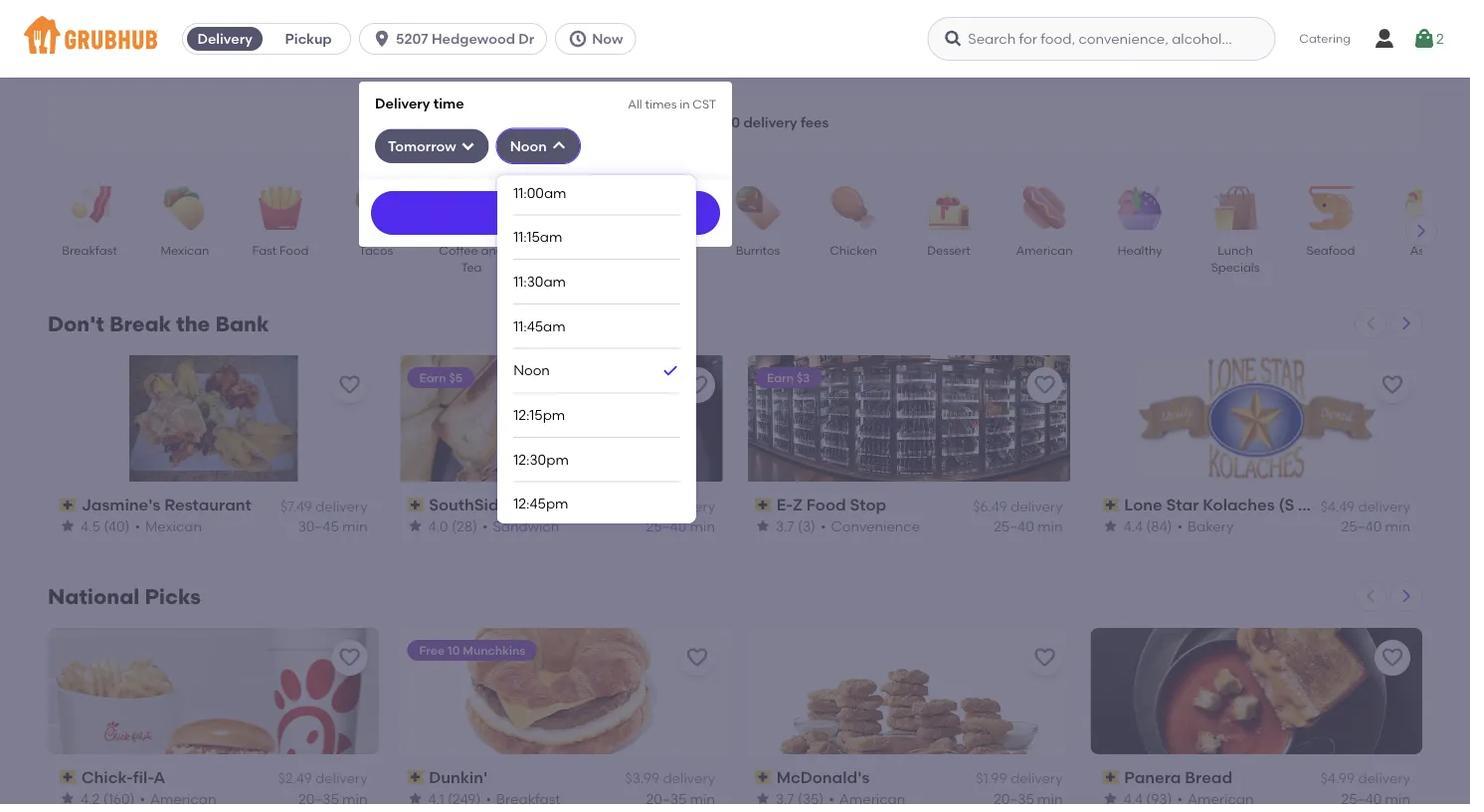 Task type: locate. For each thing, give the bounding box(es) containing it.
0 horizontal spatial $6.49 delivery
[[626, 497, 716, 514]]

min for lone star kolaches (s austin)
[[1386, 518, 1411, 534]]

subscription pass image left southside
[[408, 498, 425, 512]]

southside sandwiches
[[429, 495, 608, 514]]

mcdonald's
[[777, 768, 870, 787]]

delivery for e-z food stop
[[1011, 497, 1063, 514]]

free
[[419, 643, 445, 657]]

delivery button
[[183, 23, 267, 55]]

3.7
[[776, 518, 795, 534]]

$2.49 delivery
[[278, 770, 368, 787]]

munchkins
[[463, 643, 526, 657]]

1 earn from the left
[[419, 370, 446, 385]]

4.0 (28)
[[428, 518, 478, 534]]

$4.99 delivery
[[1321, 770, 1411, 787]]

2 horizontal spatial 25–40
[[1342, 518, 1383, 534]]

4.0
[[428, 518, 448, 534]]

3 • from the left
[[821, 518, 826, 534]]

25–40 for southside sandwiches
[[646, 518, 687, 534]]

$4.49 delivery
[[1321, 497, 1411, 514]]

american image
[[1010, 186, 1080, 230]]

1 $6.49 from the left
[[626, 497, 660, 514]]

1 vertical spatial food
[[807, 495, 846, 514]]

checkout
[[1280, 658, 1346, 675]]

star icon image
[[60, 518, 76, 534], [408, 518, 423, 534], [755, 518, 771, 534], [1103, 518, 1119, 534], [60, 791, 76, 805], [408, 791, 423, 805], [755, 791, 771, 805], [1103, 791, 1119, 805]]

1 • from the left
[[135, 518, 140, 534]]

1 caret left icon image from the top
[[1363, 315, 1379, 331]]

1 horizontal spatial 25–40
[[994, 518, 1035, 534]]

save this restaurant image for southside sandwiches
[[686, 373, 710, 397]]

earn left the $3
[[767, 370, 794, 385]]

catering
[[1300, 31, 1351, 46]]

subscription pass image for jasmine's restaurant
[[60, 498, 77, 512]]

1 25–40 from the left
[[646, 518, 687, 534]]

4.4
[[1124, 518, 1143, 534]]

2 button
[[1413, 21, 1445, 57]]

• right "(40)"
[[135, 518, 140, 534]]

mexican down jasmine's restaurant
[[145, 518, 202, 534]]

delivery left the time
[[375, 95, 430, 111]]

1 horizontal spatial earn
[[767, 370, 794, 385]]

convenience
[[831, 518, 921, 534]]

• right the (84)
[[1178, 518, 1183, 534]]

cst
[[693, 97, 717, 111]]

• for star
[[1178, 518, 1183, 534]]

update button
[[371, 191, 721, 235]]

$1.99 delivery
[[976, 770, 1063, 787]]

$6.49 delivery for southside sandwiches
[[626, 497, 716, 514]]

food right the fast on the left
[[280, 243, 309, 257]]

25–40 for e-z food stop
[[994, 518, 1035, 534]]

caret right icon image
[[1414, 223, 1430, 239], [1399, 315, 1415, 331], [1399, 588, 1415, 604]]

1 horizontal spatial delivery
[[375, 95, 430, 111]]

caret right icon image for don't break the bank
[[1399, 315, 1415, 331]]

2 horizontal spatial 25–40 min
[[1342, 518, 1411, 534]]

2 vertical spatial caret right icon image
[[1399, 588, 1415, 604]]

25–40 min
[[646, 518, 716, 534], [994, 518, 1063, 534], [1342, 518, 1411, 534]]

min left "4.4" at bottom right
[[1038, 518, 1063, 534]]

restaurant
[[164, 495, 252, 514]]

check icon image
[[660, 361, 680, 381]]

11:45am
[[513, 317, 566, 334]]

2 earn from the left
[[767, 370, 794, 385]]

delivery for delivery time
[[375, 95, 430, 111]]

fil-
[[133, 768, 154, 787]]

hamburgers
[[531, 243, 604, 257]]

noon up 12:15pm
[[513, 362, 550, 379]]

• right (3)
[[821, 518, 826, 534]]

tea
[[461, 260, 482, 275]]

grubhub plus flag logo image
[[642, 113, 665, 132]]

1 25–40 min from the left
[[646, 518, 716, 534]]

1 horizontal spatial $6.49 delivery
[[973, 497, 1063, 514]]

0 horizontal spatial earn
[[419, 370, 446, 385]]

(s
[[1279, 495, 1295, 514]]

subscription pass image left 'dunkin''
[[408, 770, 425, 784]]

food right z
[[807, 495, 846, 514]]

0 horizontal spatial 25–40 min
[[646, 518, 716, 534]]

subscription pass image
[[755, 498, 773, 512], [1103, 498, 1121, 512]]

delivery for southside sandwiches
[[663, 497, 716, 514]]

star icon image for e-z food stop
[[755, 518, 771, 534]]

2
[[1437, 30, 1445, 47]]

1 $6.49 delivery from the left
[[626, 497, 716, 514]]

3 25–40 from the left
[[1342, 518, 1383, 534]]

proceed
[[1202, 658, 1259, 675]]

subscription pass image for mcdonald's
[[755, 770, 773, 784]]

1 min from the left
[[342, 518, 368, 534]]

noon inside option
[[513, 362, 550, 379]]

min left "3.7"
[[690, 518, 716, 534]]

earn for e-z food stop
[[767, 370, 794, 385]]

don't
[[48, 311, 104, 337]]

time
[[434, 95, 464, 111]]

0 horizontal spatial food
[[280, 243, 309, 257]]

1 horizontal spatial $6.49
[[973, 497, 1008, 514]]

delivery inside button
[[198, 30, 253, 47]]

$3.99
[[626, 770, 660, 787]]

donuts image
[[628, 186, 698, 230]]

2 25–40 from the left
[[994, 518, 1035, 534]]

(3)
[[798, 518, 816, 534]]

1 horizontal spatial subscription pass image
[[1103, 498, 1121, 512]]

25–40
[[646, 518, 687, 534], [994, 518, 1035, 534], [1342, 518, 1383, 534]]

save this restaurant button
[[332, 367, 368, 403], [680, 367, 716, 403], [1028, 367, 1063, 403], [1375, 367, 1411, 403], [332, 640, 368, 676], [680, 640, 716, 676], [1028, 640, 1063, 676], [1375, 640, 1411, 676]]

earn
[[419, 370, 446, 385], [767, 370, 794, 385]]

svg image
[[372, 29, 392, 49]]

kolaches
[[1203, 495, 1275, 514]]

25–40 min for southside sandwiches
[[646, 518, 716, 534]]

caret right icon image down asian
[[1399, 315, 1415, 331]]

delivery
[[744, 114, 798, 131], [315, 497, 368, 514], [663, 497, 716, 514], [1011, 497, 1063, 514], [1359, 497, 1411, 514], [315, 770, 368, 787], [663, 770, 716, 787], [1011, 770, 1063, 787], [1359, 770, 1411, 787]]

3 25–40 min from the left
[[1342, 518, 1411, 534]]

2 $6.49 from the left
[[973, 497, 1008, 514]]

0 horizontal spatial subscription pass image
[[755, 498, 773, 512]]

subscription pass image left e-
[[755, 498, 773, 512]]

save this restaurant image for dunkin'
[[686, 646, 710, 670]]

a
[[154, 768, 166, 787]]

2 caret left icon image from the top
[[1363, 588, 1379, 604]]

1 vertical spatial delivery
[[375, 95, 430, 111]]

min for e-z food stop
[[1038, 518, 1063, 534]]

1 horizontal spatial food
[[807, 495, 846, 514]]

delivery left pickup button
[[198, 30, 253, 47]]

2 $6.49 delivery from the left
[[973, 497, 1063, 514]]

coffee and tea image
[[437, 186, 507, 230]]

fast
[[252, 243, 277, 257]]

star icon image for dunkin'
[[408, 791, 423, 805]]

0 vertical spatial food
[[280, 243, 309, 257]]

svg image
[[1413, 27, 1437, 51], [568, 29, 588, 49], [944, 29, 964, 49], [460, 138, 476, 154], [551, 138, 567, 154]]

delivery for lone star kolaches (s austin)
[[1359, 497, 1411, 514]]

0 horizontal spatial $6.49
[[626, 497, 660, 514]]

subscription pass image for chick-fil-a
[[60, 770, 77, 784]]

4 • from the left
[[1178, 518, 1183, 534]]

delivery time
[[375, 95, 464, 111]]

• for restaurant
[[135, 518, 140, 534]]

0 horizontal spatial delivery
[[198, 30, 253, 47]]

subscription pass image left lone
[[1103, 498, 1121, 512]]

z
[[793, 495, 803, 514]]

• right (28)
[[483, 518, 488, 534]]

1 vertical spatial caret left icon image
[[1363, 588, 1379, 604]]

caret right icon image down $4.49 delivery
[[1399, 588, 1415, 604]]

save this restaurant image
[[1381, 373, 1405, 397], [338, 646, 362, 670], [1033, 646, 1057, 670], [1381, 646, 1405, 670]]

mexican down mexican image
[[161, 243, 209, 257]]

now
[[592, 30, 623, 47]]

• for z
[[821, 518, 826, 534]]

0 vertical spatial caret left icon image
[[1363, 315, 1379, 331]]

$6.49
[[626, 497, 660, 514], [973, 497, 1008, 514]]

0 vertical spatial delivery
[[198, 30, 253, 47]]

$6.49 delivery
[[626, 497, 716, 514], [973, 497, 1063, 514]]

•
[[135, 518, 140, 534], [483, 518, 488, 534], [821, 518, 826, 534], [1178, 518, 1183, 534]]

chick-
[[81, 768, 133, 787]]

subscription pass image left panera
[[1103, 770, 1121, 784]]

12:15pm
[[513, 406, 565, 423]]

4 min from the left
[[1386, 518, 1411, 534]]

bakery
[[1188, 518, 1234, 534]]

subscription pass image left jasmine's
[[60, 498, 77, 512]]

2 • from the left
[[483, 518, 488, 534]]

lone star kolaches (s austin) logo image
[[1136, 355, 1378, 482]]

(40)
[[104, 518, 130, 534]]

e-z food stop
[[777, 495, 887, 514]]

• sandwich
[[483, 518, 560, 534]]

(28)
[[452, 518, 478, 534]]

min down $4.49 delivery
[[1386, 518, 1411, 534]]

subscription pass image left the chick-
[[60, 770, 77, 784]]

coffee
[[439, 243, 478, 257]]

healthy image
[[1106, 186, 1175, 230]]

caret left icon image
[[1363, 315, 1379, 331], [1363, 588, 1379, 604]]

1 vertical spatial noon
[[513, 362, 550, 379]]

main navigation navigation
[[0, 0, 1471, 805]]

$6.49 for southside sandwiches
[[626, 497, 660, 514]]

fast food
[[252, 243, 309, 257]]

caret left icon image for don't break the bank
[[1363, 315, 1379, 331]]

5207
[[396, 30, 428, 47]]

1 vertical spatial caret right icon image
[[1399, 315, 1415, 331]]

$5
[[449, 370, 463, 385]]

dessert image
[[915, 186, 984, 230]]

2 subscription pass image from the left
[[1103, 498, 1121, 512]]

svg image inside now button
[[568, 29, 588, 49]]

min for jasmine's restaurant
[[342, 518, 368, 534]]

2 min from the left
[[690, 518, 716, 534]]

0 horizontal spatial 25–40
[[646, 518, 687, 534]]

subscription pass image left mcdonald's
[[755, 770, 773, 784]]

subscription pass image for e-z food stop
[[755, 498, 773, 512]]

min right the 30–45
[[342, 518, 368, 534]]

$4.99
[[1321, 770, 1356, 787]]

star icon image for chick-fil-a
[[60, 791, 76, 805]]

specials
[[1212, 260, 1260, 275]]

jasmine's
[[81, 495, 161, 514]]

12:45pm
[[513, 495, 568, 512]]

1 subscription pass image from the left
[[755, 498, 773, 512]]

save this restaurant image
[[338, 373, 362, 397], [686, 373, 710, 397], [1033, 373, 1057, 397], [686, 646, 710, 670]]

earn left $5
[[419, 370, 446, 385]]

3 min from the left
[[1038, 518, 1063, 534]]

don't break the bank
[[48, 311, 269, 337]]

jasmine's restaurant logo image
[[129, 355, 298, 482]]

noon up 11:00am
[[510, 137, 547, 154]]

lunch
[[1218, 243, 1254, 257]]

2 25–40 min from the left
[[994, 518, 1063, 534]]

and
[[481, 243, 504, 257]]

lunch specials image
[[1201, 186, 1271, 230]]

• for sandwiches
[[483, 518, 488, 534]]

min
[[342, 518, 368, 534], [690, 518, 716, 534], [1038, 518, 1063, 534], [1386, 518, 1411, 534]]

1 horizontal spatial 25–40 min
[[994, 518, 1063, 534]]

national picks
[[48, 584, 201, 609]]

subscription pass image
[[60, 498, 77, 512], [408, 498, 425, 512], [60, 770, 77, 784], [408, 770, 425, 784], [755, 770, 773, 784], [1103, 770, 1121, 784]]

caret right icon image up asian
[[1414, 223, 1430, 239]]

all times in cst
[[628, 97, 717, 111]]

chick-fil-a
[[81, 768, 166, 787]]



Task type: vqa. For each thing, say whether or not it's contained in the screenshot.
Bread
yes



Task type: describe. For each thing, give the bounding box(es) containing it.
svg image inside 2 button
[[1413, 27, 1437, 51]]

5207 hedgewood dr
[[396, 30, 535, 47]]

earn for southside sandwiches
[[419, 370, 446, 385]]

$7.49
[[280, 497, 312, 514]]

earn $5
[[419, 370, 463, 385]]

breakfast image
[[55, 186, 124, 230]]

$0
[[724, 114, 741, 131]]

delivery for mcdonald's
[[1011, 770, 1063, 787]]

burritos
[[736, 243, 780, 257]]

austin)
[[1299, 495, 1354, 514]]

4.4 (84)
[[1124, 518, 1173, 534]]

star icon image for mcdonald's
[[755, 791, 771, 805]]

25–40 min for e-z food stop
[[994, 518, 1063, 534]]

save this restaurant image for star
[[1381, 373, 1405, 397]]

min for southside sandwiches
[[690, 518, 716, 534]]

star icon image for lone star kolaches (s austin)
[[1103, 518, 1119, 534]]

5207 hedgewood dr button
[[359, 23, 556, 55]]

chicken image
[[819, 186, 889, 230]]

all
[[628, 97, 643, 111]]

4.5 (40)
[[81, 518, 130, 534]]

11:00am
[[513, 184, 566, 201]]

bank
[[215, 311, 269, 337]]

$6.49 delivery for e-z food stop
[[973, 497, 1063, 514]]

30–45 min
[[298, 518, 368, 534]]

$6.49 for e-z food stop
[[973, 497, 1008, 514]]

star icon image for panera bread
[[1103, 791, 1119, 805]]

stop
[[850, 495, 887, 514]]

lone star kolaches (s austin)
[[1125, 495, 1354, 514]]

star
[[1167, 495, 1200, 514]]

25–40 for lone star kolaches (s austin)
[[1342, 518, 1383, 534]]

delivery for dunkin'
[[663, 770, 716, 787]]

star icon image for jasmine's restaurant
[[60, 518, 76, 534]]

$3.99 delivery
[[626, 770, 716, 787]]

$2.49
[[278, 770, 312, 787]]

mexican image
[[150, 186, 220, 230]]

to
[[1262, 658, 1276, 675]]

30–45
[[298, 518, 339, 534]]

dunkin'
[[429, 768, 488, 787]]

asian
[[1411, 243, 1443, 257]]

subscription pass image for southside sandwiches
[[408, 498, 425, 512]]

in
[[680, 97, 690, 111]]

break
[[109, 311, 171, 337]]

burritos image
[[723, 186, 793, 230]]

11:30am
[[513, 273, 566, 290]]

earn $3
[[767, 370, 810, 385]]

caret left icon image for national picks
[[1363, 588, 1379, 604]]

delivery for jasmine's restaurant
[[315, 497, 368, 514]]

chicken
[[830, 243, 878, 257]]

southside
[[429, 495, 509, 514]]

save this restaurant image for fil-
[[338, 646, 362, 670]]

lunch specials
[[1212, 243, 1260, 275]]

fast food image
[[246, 186, 315, 230]]

tacos image
[[341, 186, 411, 230]]

0 vertical spatial noon
[[510, 137, 547, 154]]

proceed to checkout
[[1202, 658, 1346, 675]]

11:15am
[[513, 228, 562, 245]]

fees
[[801, 114, 829, 131]]

save this restaurant image for bread
[[1381, 646, 1405, 670]]

25–40 min for lone star kolaches (s austin)
[[1342, 518, 1411, 534]]

hamburgers image
[[532, 186, 602, 230]]

subscription pass image for dunkin'
[[408, 770, 425, 784]]

times
[[645, 97, 677, 111]]

healthy
[[1118, 243, 1163, 257]]

proceed to checkout button
[[1140, 648, 1407, 684]]

pickup
[[285, 30, 332, 47]]

seafood image
[[1297, 186, 1366, 230]]

caret right icon image for national picks
[[1399, 588, 1415, 604]]

$1.99
[[976, 770, 1008, 787]]

subscription pass image for lone star kolaches (s austin)
[[1103, 498, 1121, 512]]

star icon image for southside sandwiches
[[408, 518, 423, 534]]

delivery for delivery
[[198, 30, 253, 47]]

delivery for panera bread
[[1359, 770, 1411, 787]]

tomorrow
[[388, 137, 456, 154]]

panera bread
[[1125, 768, 1233, 787]]

delivery for chick-fil-a
[[315, 770, 368, 787]]

$4.49
[[1321, 497, 1356, 514]]

pickup button
[[267, 23, 350, 55]]

coffee and tea
[[439, 243, 504, 275]]

$3
[[797, 370, 810, 385]]

bread
[[1186, 768, 1233, 787]]

sandwich
[[493, 518, 560, 534]]

3.7 (3)
[[776, 518, 816, 534]]

(84)
[[1147, 518, 1173, 534]]

noon option
[[513, 349, 680, 393]]

• convenience
[[821, 518, 921, 534]]

1 vertical spatial mexican
[[145, 518, 202, 534]]

the
[[176, 311, 210, 337]]

0 vertical spatial mexican
[[161, 243, 209, 257]]

e-
[[777, 495, 793, 514]]

catering button
[[1286, 16, 1365, 61]]

lone
[[1125, 495, 1163, 514]]

subscription pass image for panera bread
[[1103, 770, 1121, 784]]

seafood
[[1307, 243, 1356, 257]]

10
[[448, 643, 460, 657]]

0 vertical spatial caret right icon image
[[1414, 223, 1430, 239]]

dessert
[[928, 243, 971, 257]]

free 10 munchkins
[[419, 643, 526, 657]]

4.5
[[81, 518, 100, 534]]

save this restaurant image for e-z food stop
[[1033, 373, 1057, 397]]

picks
[[145, 584, 201, 609]]

breakfast
[[62, 243, 117, 257]]

hedgewood
[[432, 30, 515, 47]]

sandwiches
[[513, 495, 608, 514]]

$7.49 delivery
[[280, 497, 368, 514]]

update
[[524, 205, 568, 220]]

tacos
[[359, 243, 393, 257]]

american
[[1017, 243, 1073, 257]]



